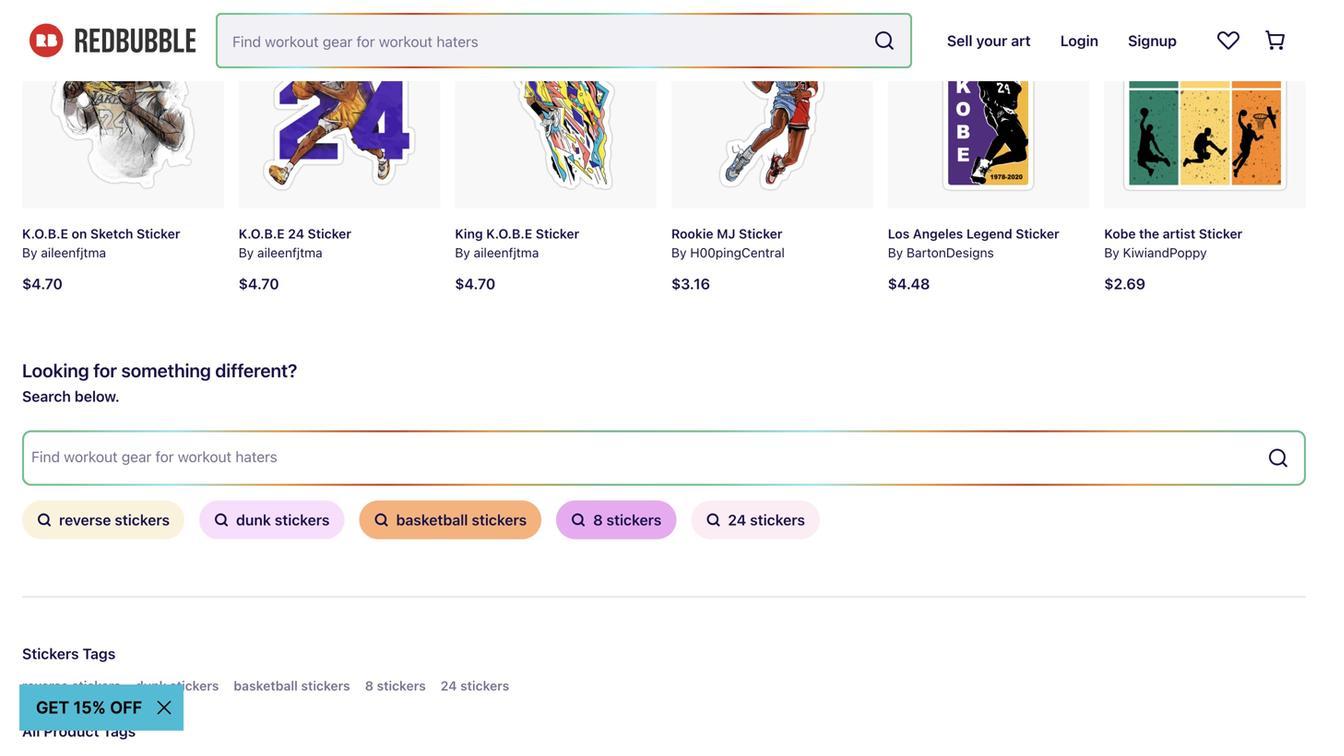 Task type: locate. For each thing, give the bounding box(es) containing it.
8
[[593, 511, 603, 529], [365, 678, 374, 693]]

5 by from the left
[[888, 245, 904, 260]]

1 horizontal spatial search image
[[571, 513, 586, 527]]

aileenfjtma for k.o.b.e 24 sticker by aileenfjtma
[[257, 245, 323, 260]]

1 horizontal spatial k.o.b.e
[[239, 226, 285, 241]]

k.o.b.e for by
[[22, 226, 68, 241]]

by inside rookie mj sticker by h00pingcentral
[[672, 245, 687, 260]]

k.o.b.e for aileenfjtma
[[239, 226, 285, 241]]

1 vertical spatial 24
[[728, 511, 747, 529]]

2 $4.70 from the left
[[239, 275, 279, 292]]

basketball
[[396, 511, 468, 529], [234, 678, 298, 693]]

$4.70 down k.o.b.e 24 sticker by aileenfjtma
[[239, 275, 279, 292]]

dunk
[[236, 511, 271, 529], [136, 678, 167, 693]]

8 stickers
[[593, 511, 662, 529], [365, 678, 426, 693]]

2 by from the left
[[239, 245, 254, 260]]

for
[[93, 359, 117, 381]]

2 search image from the left
[[374, 513, 389, 527]]

k.o.b.e on sketch sticker by aileenfjtma
[[22, 226, 180, 260]]

0 horizontal spatial dunk stickers
[[136, 678, 219, 693]]

3 sticker from the left
[[536, 226, 580, 241]]

1 $4.70 from the left
[[22, 275, 63, 292]]

1 horizontal spatial 24
[[441, 678, 457, 693]]

k.o.b.e inside king k.o.b.e sticker by aileenfjtma
[[487, 226, 533, 241]]

0 horizontal spatial basketball
[[234, 678, 298, 693]]

2 horizontal spatial $4.70
[[455, 275, 496, 292]]

aileenfjtma inside k.o.b.e 24 sticker by aileenfjtma
[[257, 245, 323, 260]]

sticker inside k.o.b.e 24 sticker by aileenfjtma
[[308, 226, 352, 241]]

0 horizontal spatial $4.70
[[22, 275, 63, 292]]

tags
[[83, 645, 116, 663], [103, 722, 136, 740]]

h00pingcentral
[[691, 245, 785, 260]]

basketball stickers
[[396, 511, 527, 529], [234, 678, 350, 693]]

reverse stickers
[[59, 511, 170, 529], [22, 678, 121, 693]]

3 by from the left
[[455, 245, 470, 260]]

0 horizontal spatial 8 stickers
[[365, 678, 426, 693]]

4 by from the left
[[672, 245, 687, 260]]

4 sticker from the left
[[739, 226, 783, 241]]

1 sticker from the left
[[137, 226, 180, 241]]

0 horizontal spatial aileenfjtma
[[41, 245, 106, 260]]

3 k.o.b.e from the left
[[487, 226, 533, 241]]

item preview, rookie mj designed and sold by h00pingcentral. image
[[672, 7, 874, 208]]

aileenfjtma inside king k.o.b.e sticker by aileenfjtma
[[474, 245, 539, 260]]

1 k.o.b.e from the left
[[22, 226, 68, 241]]

artist
[[1163, 226, 1196, 241]]

by inside kobe the artist sticker by kiwiandpoppy
[[1105, 245, 1120, 260]]

item preview, king k.o.b.e designed and sold by aileenfjtma. image
[[455, 7, 657, 208]]

1 vertical spatial 8
[[365, 678, 374, 693]]

0 vertical spatial basketball
[[396, 511, 468, 529]]

6 sticker from the left
[[1200, 226, 1243, 241]]

1 vertical spatial basketball stickers
[[234, 678, 350, 693]]

3 search image from the left
[[706, 513, 721, 527]]

1 vertical spatial dunk
[[136, 678, 167, 693]]

0 horizontal spatial dunk
[[136, 678, 167, 693]]

2 horizontal spatial search image
[[706, 513, 721, 527]]

2 aileenfjtma from the left
[[257, 245, 323, 260]]

mj
[[717, 226, 736, 241]]

kiwiandpoppy
[[1124, 245, 1208, 260]]

0 vertical spatial reverse
[[59, 511, 111, 529]]

tags up reverse stickers link
[[83, 645, 116, 663]]

0 vertical spatial 8
[[593, 511, 603, 529]]

2 k.o.b.e from the left
[[239, 226, 285, 241]]

on
[[72, 226, 87, 241]]

k.o.b.e inside k.o.b.e on sketch sticker by aileenfjtma
[[22, 226, 68, 241]]

$4.48
[[888, 275, 931, 292]]

2 horizontal spatial k.o.b.e
[[487, 226, 533, 241]]

Search term search field
[[218, 15, 866, 66]]

stickers
[[115, 511, 170, 529], [275, 511, 330, 529], [472, 511, 527, 529], [607, 511, 662, 529], [750, 511, 806, 529], [72, 678, 121, 693], [170, 678, 219, 693], [301, 678, 350, 693], [377, 678, 426, 693], [461, 678, 510, 693]]

1 vertical spatial 8 stickers
[[365, 678, 426, 693]]

1 vertical spatial dunk stickers
[[136, 678, 219, 693]]

2 vertical spatial 24
[[441, 678, 457, 693]]

0 vertical spatial 24
[[288, 226, 305, 241]]

reverse
[[59, 511, 111, 529], [22, 678, 68, 693]]

$4.70
[[22, 275, 63, 292], [239, 275, 279, 292], [455, 275, 496, 292]]

0 vertical spatial reverse stickers
[[59, 511, 170, 529]]

sticker inside rookie mj sticker by h00pingcentral
[[739, 226, 783, 241]]

0 horizontal spatial 8
[[365, 678, 374, 693]]

None field
[[218, 15, 911, 66], [24, 432, 1305, 484], [24, 432, 1305, 484]]

k.o.b.e
[[22, 226, 68, 241], [239, 226, 285, 241], [487, 226, 533, 241]]

legend
[[967, 226, 1013, 241]]

item preview, k.o.b.e 24 designed and sold by aileenfjtma. image
[[239, 7, 440, 208]]

5 sticker from the left
[[1016, 226, 1060, 241]]

reverse stickers link
[[22, 675, 121, 697]]

1 horizontal spatial $4.70
[[239, 275, 279, 292]]

search image for basketball stickers
[[374, 513, 389, 527]]

24
[[288, 226, 305, 241], [728, 511, 747, 529], [441, 678, 457, 693]]

stickers link
[[22, 645, 79, 663]]

1 search image from the left
[[214, 513, 229, 527]]

0 horizontal spatial 24
[[288, 226, 305, 241]]

$4.70 down k.o.b.e on sketch sticker by aileenfjtma
[[22, 275, 63, 292]]

dunk stickers
[[236, 511, 330, 529], [136, 678, 219, 693]]

8 stickers link
[[365, 675, 426, 697]]

search image
[[37, 513, 52, 527], [571, 513, 586, 527]]

by inside k.o.b.e on sketch sticker by aileenfjtma
[[22, 245, 37, 260]]

2 horizontal spatial aileenfjtma
[[474, 245, 539, 260]]

aileenfjtma inside k.o.b.e on sketch sticker by aileenfjtma
[[41, 245, 106, 260]]

below.
[[75, 388, 120, 405]]

1 horizontal spatial 8 stickers
[[593, 511, 662, 529]]

1 horizontal spatial basketball stickers
[[396, 511, 527, 529]]

0 horizontal spatial search image
[[214, 513, 229, 527]]

1 search image from the left
[[37, 513, 52, 527]]

24 stickers
[[728, 511, 806, 529], [441, 678, 510, 693]]

$4.70 down king
[[455, 275, 496, 292]]

$2.69
[[1105, 275, 1146, 292]]

0 horizontal spatial k.o.b.e
[[22, 226, 68, 241]]

search image
[[214, 513, 229, 527], [374, 513, 389, 527], [706, 513, 721, 527]]

k.o.b.e inside k.o.b.e 24 sticker by aileenfjtma
[[239, 226, 285, 241]]

1 horizontal spatial search image
[[374, 513, 389, 527]]

0 vertical spatial dunk
[[236, 511, 271, 529]]

3 $4.70 from the left
[[455, 275, 496, 292]]

stickers
[[22, 645, 79, 663]]

6 by from the left
[[1105, 245, 1120, 260]]

1 horizontal spatial dunk
[[236, 511, 271, 529]]

something
[[121, 359, 211, 381]]

None search field
[[31, 448, 1261, 468]]

tags right product
[[103, 722, 136, 740]]

basketball stickers link
[[234, 675, 350, 697]]

product
[[44, 722, 99, 740]]

2 sticker from the left
[[308, 226, 352, 241]]

search image for dunk stickers
[[214, 513, 229, 527]]

0 vertical spatial 24 stickers
[[728, 511, 806, 529]]

0 horizontal spatial basketball stickers
[[234, 678, 350, 693]]

1 aileenfjtma from the left
[[41, 245, 106, 260]]

0 vertical spatial dunk stickers
[[236, 511, 330, 529]]

$3.16
[[672, 275, 711, 292]]

2 horizontal spatial 24
[[728, 511, 747, 529]]

1 vertical spatial 24 stickers
[[441, 678, 510, 693]]

1 horizontal spatial aileenfjtma
[[257, 245, 323, 260]]

by
[[22, 245, 37, 260], [239, 245, 254, 260], [455, 245, 470, 260], [672, 245, 687, 260], [888, 245, 904, 260], [1105, 245, 1120, 260]]

3 aileenfjtma from the left
[[474, 245, 539, 260]]

sticker
[[137, 226, 180, 241], [308, 226, 352, 241], [536, 226, 580, 241], [739, 226, 783, 241], [1016, 226, 1060, 241], [1200, 226, 1243, 241]]

0 horizontal spatial search image
[[37, 513, 52, 527]]

0 vertical spatial 8 stickers
[[593, 511, 662, 529]]

2 search image from the left
[[571, 513, 586, 527]]

aileenfjtma
[[41, 245, 106, 260], [257, 245, 323, 260], [474, 245, 539, 260]]

1 vertical spatial basketball
[[234, 678, 298, 693]]

rookie
[[672, 226, 714, 241]]

1 by from the left
[[22, 245, 37, 260]]



Task type: vqa. For each thing, say whether or not it's contained in the screenshot.
HOODIES related to bottommost toddler pullover hoodies button
no



Task type: describe. For each thing, give the bounding box(es) containing it.
24 inside k.o.b.e 24 sticker by aileenfjtma
[[288, 226, 305, 241]]

sticker inside king k.o.b.e sticker by aileenfjtma
[[536, 226, 580, 241]]

k.o.b.e 24 sticker by aileenfjtma
[[239, 226, 352, 260]]

1 horizontal spatial dunk stickers
[[236, 511, 330, 529]]

all product tags
[[22, 722, 136, 740]]

$4.70 for k.o.b.e on sketch sticker by aileenfjtma
[[22, 275, 63, 292]]

sticker inside kobe the artist sticker by kiwiandpoppy
[[1200, 226, 1243, 241]]

search image for 24 stickers
[[706, 513, 721, 527]]

search
[[22, 388, 71, 405]]

the
[[1140, 226, 1160, 241]]

looking for something different? search below.
[[22, 359, 297, 405]]

sticker inside k.o.b.e on sketch sticker by aileenfjtma
[[137, 226, 180, 241]]

stickers tags
[[22, 645, 116, 663]]

aileenfjtma for king k.o.b.e sticker by aileenfjtma
[[474, 245, 539, 260]]

redbubble logo image
[[30, 24, 196, 57]]

rookie mj sticker by h00pingcentral
[[672, 226, 785, 260]]

0 horizontal spatial 24 stickers
[[441, 678, 510, 693]]

king k.o.b.e sticker by aileenfjtma
[[455, 226, 580, 260]]

search image for reverse stickers
[[37, 513, 52, 527]]

$4.70 for k.o.b.e 24 sticker by aileenfjtma
[[239, 275, 279, 292]]

all
[[22, 722, 40, 740]]

kobe
[[1105, 226, 1136, 241]]

looking
[[22, 359, 89, 381]]

by inside k.o.b.e 24 sticker by aileenfjtma
[[239, 245, 254, 260]]

0 vertical spatial tags
[[83, 645, 116, 663]]

by inside los angeles legend  sticker by bartondesigns
[[888, 245, 904, 260]]

angeles
[[913, 226, 964, 241]]

sketch
[[90, 226, 133, 241]]

kobe the artist sticker by kiwiandpoppy
[[1105, 226, 1243, 260]]

item preview, k.o.b.e on sketch designed and sold by aileenfjtma. image
[[22, 7, 224, 208]]

1 vertical spatial reverse stickers
[[22, 678, 121, 693]]

bartondesigns
[[907, 245, 995, 260]]

different?
[[215, 359, 297, 381]]

1 vertical spatial reverse
[[22, 678, 68, 693]]

0 vertical spatial basketball stickers
[[396, 511, 527, 529]]

search image for 8 stickers
[[571, 513, 586, 527]]

king
[[455, 226, 483, 241]]

1 horizontal spatial 24 stickers
[[728, 511, 806, 529]]

dunk stickers link
[[136, 675, 219, 697]]

1 vertical spatial tags
[[103, 722, 136, 740]]

24 stickers link
[[441, 675, 510, 697]]

none field search term
[[218, 15, 911, 66]]

$4.70 for king k.o.b.e sticker by aileenfjtma
[[455, 275, 496, 292]]

1 horizontal spatial basketball
[[396, 511, 468, 529]]

item preview, kobe the artist designed and sold by kiwiandpoppy. image
[[1105, 7, 1307, 208]]

los
[[888, 226, 910, 241]]

item preview, los angeles legend  designed and sold by bartondesigns. image
[[888, 7, 1090, 208]]

sticker inside los angeles legend  sticker by bartondesigns
[[1016, 226, 1060, 241]]

1 horizontal spatial 8
[[593, 511, 603, 529]]

los angeles legend  sticker by bartondesigns
[[888, 226, 1060, 260]]

by inside king k.o.b.e sticker by aileenfjtma
[[455, 245, 470, 260]]



